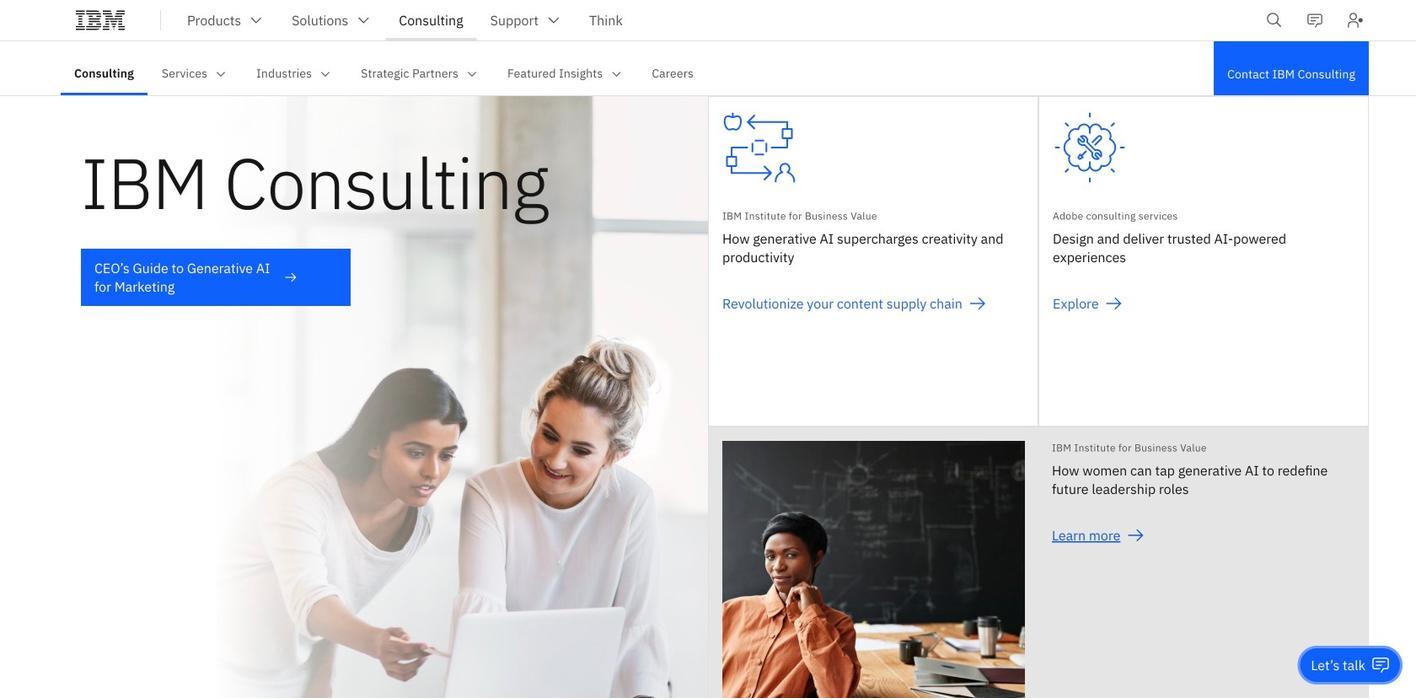 Task type: locate. For each thing, give the bounding box(es) containing it.
let's talk element
[[1312, 656, 1366, 675]]



